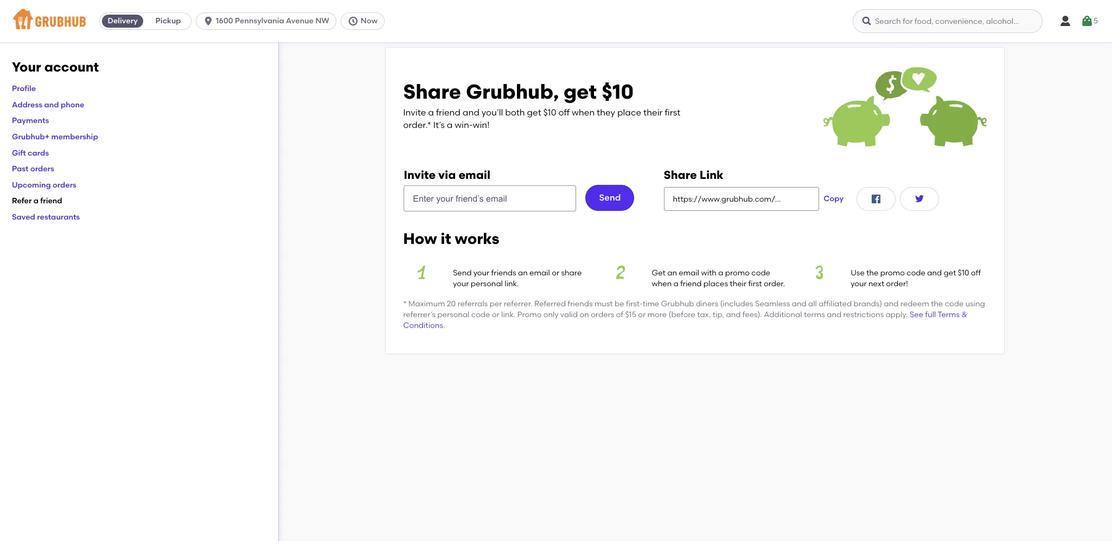 Task type: describe. For each thing, give the bounding box(es) containing it.
send button
[[586, 185, 635, 211]]

places
[[704, 280, 728, 289]]

past
[[12, 165, 29, 174]]

grubhub+
[[12, 132, 49, 142]]

step 1 image
[[403, 266, 440, 279]]

* maximum 20 referrals per referrer. referred friends must be first-time grubhub diners (includes seamless and all affiliated brands) and redeem the code using referrer's personal code or link. promo only valid on orders of $15 or more (before tax, tip, and fees). additional terms and restrictions apply.
[[403, 299, 985, 320]]

and left phone
[[44, 100, 59, 110]]

and inside use the promo code and get $10 off your next order!
[[927, 269, 942, 278]]

link. inside send your friends an email or share your personal link.
[[505, 280, 519, 289]]

1600 pennsylvania avenue nw button
[[196, 12, 341, 30]]

grubhub,
[[466, 80, 559, 104]]

diners
[[696, 299, 718, 309]]

(before
[[669, 310, 696, 320]]

payments
[[12, 116, 49, 126]]

win!
[[473, 120, 490, 130]]

gift cards
[[12, 148, 49, 158]]

per
[[490, 299, 502, 309]]

now
[[361, 16, 378, 26]]

0 horizontal spatial $10
[[543, 107, 556, 118]]

grubhub+ membership
[[12, 132, 98, 142]]

both
[[505, 107, 525, 118]]

address and phone
[[12, 100, 84, 110]]

an inside send your friends an email or share your personal link.
[[518, 269, 528, 278]]

membership
[[51, 132, 98, 142]]

your inside use the promo code and get $10 off your next order!
[[851, 280, 867, 289]]

first inside the share grubhub, get $10 invite a friend and you'll both get $10 off when they place their first order.* it's a win-win!
[[665, 107, 681, 118]]

and up apply.
[[884, 299, 899, 309]]

use
[[851, 269, 865, 278]]

win-
[[455, 120, 473, 130]]

refer a friend
[[12, 197, 62, 206]]

payments link
[[12, 116, 49, 126]]

share grubhub, get $10 invite a friend and you'll both get $10 off when they place their first order.* it's a win-win!
[[403, 80, 681, 130]]

code down referrals
[[471, 310, 490, 320]]

proceed to checkout
[[964, 363, 1043, 372]]

step 2 image
[[602, 266, 639, 279]]

Enter your friend's email email field
[[404, 186, 577, 212]]

5 button
[[1081, 11, 1098, 31]]

main navigation navigation
[[0, 0, 1112, 42]]

orders for past orders
[[30, 165, 54, 174]]

share
[[561, 269, 582, 278]]

restrictions
[[844, 310, 884, 320]]

restaurants
[[37, 213, 80, 222]]

share link
[[664, 168, 724, 182]]

copy button
[[820, 187, 848, 211]]

orders for upcoming orders
[[53, 181, 76, 190]]

terms
[[938, 310, 960, 320]]

additional
[[764, 310, 802, 320]]

see
[[910, 310, 924, 320]]

must
[[595, 299, 613, 309]]

Search for food, convenience, alcohol... search field
[[853, 9, 1043, 33]]

grubhub+ membership link
[[12, 132, 98, 142]]

past orders
[[12, 165, 54, 174]]

place
[[617, 107, 641, 118]]

they
[[597, 107, 615, 118]]

proceed
[[964, 363, 996, 372]]

1 horizontal spatial your
[[474, 269, 490, 278]]

saved
[[12, 213, 35, 222]]

0 horizontal spatial or
[[492, 310, 500, 320]]

how
[[403, 230, 437, 248]]

upcoming orders
[[12, 181, 76, 190]]

checkout
[[1007, 363, 1043, 372]]

code inside get an email with a promo code when a friend places their first order.
[[752, 269, 771, 278]]

more
[[648, 310, 667, 320]]

send for send your friends an email or share your personal link.
[[453, 269, 472, 278]]

on
[[580, 310, 589, 320]]

.
[[443, 321, 445, 331]]

delivery
[[108, 16, 138, 26]]

referrer's
[[403, 310, 436, 320]]

tip,
[[713, 310, 724, 320]]

saved restaurants link
[[12, 213, 80, 222]]

share for link
[[664, 168, 697, 182]]

promo
[[517, 310, 542, 320]]

via
[[438, 168, 456, 182]]

friend inside get an email with a promo code when a friend places their first order.
[[681, 280, 702, 289]]

svg image
[[1081, 15, 1094, 28]]

account
[[44, 59, 99, 75]]

to
[[998, 363, 1005, 372]]

referred
[[534, 299, 566, 309]]

off inside use the promo code and get $10 off your next order!
[[971, 269, 981, 278]]

apply.
[[886, 310, 908, 320]]

of
[[616, 310, 624, 320]]

(includes
[[720, 299, 754, 309]]

20
[[447, 299, 456, 309]]

pennsylvania
[[235, 16, 284, 26]]

$15
[[625, 310, 636, 320]]

send for send
[[599, 193, 621, 203]]

using
[[966, 299, 985, 309]]

link
[[700, 168, 724, 182]]

1600 pennsylvania avenue nw
[[216, 16, 329, 26]]

get
[[652, 269, 666, 278]]

refer a friend link
[[12, 197, 62, 206]]

1 vertical spatial get
[[527, 107, 541, 118]]

or inside send your friends an email or share your personal link.
[[552, 269, 559, 278]]

profile
[[12, 84, 36, 93]]

0 horizontal spatial your
[[453, 280, 469, 289]]

you'll
[[482, 107, 503, 118]]

grubhub
[[661, 299, 694, 309]]

email for invite via email
[[459, 168, 491, 182]]

gift
[[12, 148, 26, 158]]

referrals
[[458, 299, 488, 309]]

affiliated
[[819, 299, 852, 309]]

next
[[869, 280, 885, 289]]



Task type: vqa. For each thing, say whether or not it's contained in the screenshot.
1st 'Min'
no



Task type: locate. For each thing, give the bounding box(es) containing it.
0 horizontal spatial promo
[[725, 269, 750, 278]]

promo up places
[[725, 269, 750, 278]]

1 vertical spatial link.
[[501, 310, 516, 320]]

1 vertical spatial first
[[749, 280, 762, 289]]

1 horizontal spatial their
[[730, 280, 747, 289]]

their inside get an email with a promo code when a friend places their first order.
[[730, 280, 747, 289]]

1 horizontal spatial off
[[971, 269, 981, 278]]

1 vertical spatial friends
[[568, 299, 593, 309]]

orders inside * maximum 20 referrals per referrer. referred friends must be first-time grubhub diners (includes seamless and all affiliated brands) and redeem the code using referrer's personal code or link. promo only valid on orders of $15 or more (before tax, tip, and fees). additional terms and restrictions apply.
[[591, 310, 614, 320]]

1 vertical spatial orders
[[53, 181, 76, 190]]

1 vertical spatial off
[[971, 269, 981, 278]]

off
[[559, 107, 570, 118], [971, 269, 981, 278]]

link. up referrer.
[[505, 280, 519, 289]]

orders down must
[[591, 310, 614, 320]]

now button
[[341, 12, 389, 30]]

an up referrer.
[[518, 269, 528, 278]]

when
[[572, 107, 595, 118], [652, 280, 672, 289]]

0 horizontal spatial the
[[867, 269, 879, 278]]

1 horizontal spatial the
[[931, 299, 943, 309]]

2 vertical spatial friend
[[681, 280, 702, 289]]

None text field
[[664, 187, 820, 211]]

1 vertical spatial friend
[[40, 197, 62, 206]]

your down use
[[851, 280, 867, 289]]

full
[[925, 310, 936, 320]]

or right $15
[[638, 310, 646, 320]]

order!
[[886, 280, 908, 289]]

and up redeem at the right of page
[[927, 269, 942, 278]]

an inside get an email with a promo code when a friend places their first order.
[[668, 269, 677, 278]]

cards
[[28, 148, 49, 158]]

seamless
[[755, 299, 790, 309]]

email left with
[[679, 269, 700, 278]]

personal inside * maximum 20 referrals per referrer. referred friends must be first-time grubhub diners (includes seamless and all affiliated brands) and redeem the code using referrer's personal code or link. promo only valid on orders of $15 or more (before tax, tip, and fees). additional terms and restrictions apply.
[[437, 310, 470, 320]]

link. inside * maximum 20 referrals per referrer. referred friends must be first-time grubhub diners (includes seamless and all affiliated brands) and redeem the code using referrer's personal code or link. promo only valid on orders of $15 or more (before tax, tip, and fees). additional terms and restrictions apply.
[[501, 310, 516, 320]]

phone
[[61, 100, 84, 110]]

when down get
[[652, 280, 672, 289]]

see full terms & conditions
[[403, 310, 967, 331]]

2 horizontal spatial your
[[851, 280, 867, 289]]

share grubhub and save image
[[824, 65, 987, 147]]

email inside send your friends an email or share your personal link.
[[530, 269, 550, 278]]

friends inside * maximum 20 referrals per referrer. referred friends must be first-time grubhub diners (includes seamless and all affiliated brands) and redeem the code using referrer's personal code or link. promo only valid on orders of $15 or more (before tax, tip, and fees). additional terms and restrictions apply.
[[568, 299, 593, 309]]

0 horizontal spatial when
[[572, 107, 595, 118]]

0 vertical spatial invite
[[403, 107, 426, 118]]

their up (includes
[[730, 280, 747, 289]]

1 vertical spatial invite
[[404, 168, 436, 182]]

promo inside get an email with a promo code when a friend places their first order.
[[725, 269, 750, 278]]

$10 inside use the promo code and get $10 off your next order!
[[958, 269, 969, 278]]

share inside the share grubhub, get $10 invite a friend and you'll both get $10 off when they place their first order.* it's a win-win!
[[403, 80, 461, 104]]

code inside use the promo code and get $10 off your next order!
[[907, 269, 926, 278]]

tax,
[[697, 310, 711, 320]]

2 horizontal spatial email
[[679, 269, 700, 278]]

maximum
[[409, 299, 445, 309]]

email left share
[[530, 269, 550, 278]]

1 horizontal spatial when
[[652, 280, 672, 289]]

0 vertical spatial link.
[[505, 280, 519, 289]]

0 horizontal spatial friends
[[491, 269, 516, 278]]

past orders link
[[12, 165, 54, 174]]

invite up order.* on the left top
[[403, 107, 426, 118]]

your up referrals
[[474, 269, 490, 278]]

upcoming orders link
[[12, 181, 76, 190]]

promo inside use the promo code and get $10 off your next order!
[[881, 269, 905, 278]]

and down affiliated
[[827, 310, 842, 320]]

$10 up 'using'
[[958, 269, 969, 278]]

1 horizontal spatial friends
[[568, 299, 593, 309]]

0 vertical spatial friends
[[491, 269, 516, 278]]

0 vertical spatial get
[[564, 80, 597, 104]]

1 horizontal spatial get
[[564, 80, 597, 104]]

pickup button
[[145, 12, 191, 30]]

1 horizontal spatial personal
[[471, 280, 503, 289]]

2 horizontal spatial get
[[944, 269, 956, 278]]

valid
[[560, 310, 578, 320]]

code up terms
[[945, 299, 964, 309]]

0 vertical spatial personal
[[471, 280, 503, 289]]

profile link
[[12, 84, 36, 93]]

1 horizontal spatial first
[[749, 280, 762, 289]]

1 vertical spatial their
[[730, 280, 747, 289]]

brands)
[[854, 299, 882, 309]]

friend down with
[[681, 280, 702, 289]]

0 horizontal spatial first
[[665, 107, 681, 118]]

invite left "via"
[[404, 168, 436, 182]]

$10 right both
[[543, 107, 556, 118]]

off inside the share grubhub, get $10 invite a friend and you'll both get $10 off when they place their first order.* it's a win-win!
[[559, 107, 570, 118]]

the inside * maximum 20 referrals per referrer. referred friends must be first-time grubhub diners (includes seamless and all affiliated brands) and redeem the code using referrer's personal code or link. promo only valid on orders of $15 or more (before tax, tip, and fees). additional terms and restrictions apply.
[[931, 299, 943, 309]]

0 horizontal spatial get
[[527, 107, 541, 118]]

0 vertical spatial orders
[[30, 165, 54, 174]]

a up it's
[[428, 107, 434, 118]]

invite inside the share grubhub, get $10 invite a friend and you'll both get $10 off when they place their first order.* it's a win-win!
[[403, 107, 426, 118]]

0 vertical spatial $10
[[602, 80, 634, 104]]

off left they
[[559, 107, 570, 118]]

1 vertical spatial the
[[931, 299, 943, 309]]

be
[[615, 299, 624, 309]]

0 horizontal spatial friend
[[40, 197, 62, 206]]

2 vertical spatial orders
[[591, 310, 614, 320]]

friend up "saved restaurants"
[[40, 197, 62, 206]]

address
[[12, 100, 42, 110]]

only
[[544, 310, 559, 320]]

&
[[962, 310, 967, 320]]

a right with
[[719, 269, 724, 278]]

1 horizontal spatial friend
[[436, 107, 461, 118]]

get inside use the promo code and get $10 off your next order!
[[944, 269, 956, 278]]

link. down referrer.
[[501, 310, 516, 320]]

2 an from the left
[[668, 269, 677, 278]]

off up 'using'
[[971, 269, 981, 278]]

email
[[459, 168, 491, 182], [530, 269, 550, 278], [679, 269, 700, 278]]

0 vertical spatial share
[[403, 80, 461, 104]]

code up order!
[[907, 269, 926, 278]]

1 vertical spatial share
[[664, 168, 697, 182]]

1 an from the left
[[518, 269, 528, 278]]

1 horizontal spatial promo
[[881, 269, 905, 278]]

0 horizontal spatial send
[[453, 269, 472, 278]]

1 horizontal spatial an
[[668, 269, 677, 278]]

referrer.
[[504, 299, 533, 309]]

svg image inside 1600 pennsylvania avenue nw button
[[203, 16, 214, 27]]

code up order.
[[752, 269, 771, 278]]

friend inside the share grubhub, get $10 invite a friend and you'll both get $10 off when they place their first order.* it's a win-win!
[[436, 107, 461, 118]]

1 vertical spatial $10
[[543, 107, 556, 118]]

fees).
[[743, 310, 762, 320]]

and up win-
[[463, 107, 480, 118]]

friends inside send your friends an email or share your personal link.
[[491, 269, 516, 278]]

when left they
[[572, 107, 595, 118]]

share up it's
[[403, 80, 461, 104]]

2 horizontal spatial $10
[[958, 269, 969, 278]]

$10 up place
[[602, 80, 634, 104]]

step 3 image
[[801, 266, 838, 279]]

1 promo from the left
[[725, 269, 750, 278]]

personal inside send your friends an email or share your personal link.
[[471, 280, 503, 289]]

orders
[[30, 165, 54, 174], [53, 181, 76, 190], [591, 310, 614, 320]]

their inside the share grubhub, get $10 invite a friend and you'll both get $10 off when they place their first order.* it's a win-win!
[[644, 107, 663, 118]]

0 vertical spatial off
[[559, 107, 570, 118]]

email for get an email with a promo code when a friend places their first order.
[[679, 269, 700, 278]]

1600
[[216, 16, 233, 26]]

time
[[643, 299, 659, 309]]

your
[[12, 59, 41, 75]]

share for grubhub,
[[403, 80, 461, 104]]

0 horizontal spatial their
[[644, 107, 663, 118]]

promo up order!
[[881, 269, 905, 278]]

first inside get an email with a promo code when a friend places their first order.
[[749, 280, 762, 289]]

and down (includes
[[726, 310, 741, 320]]

2 vertical spatial $10
[[958, 269, 969, 278]]

2 vertical spatial get
[[944, 269, 956, 278]]

their right place
[[644, 107, 663, 118]]

your account
[[12, 59, 99, 75]]

all
[[809, 299, 817, 309]]

1 horizontal spatial or
[[552, 269, 559, 278]]

0 horizontal spatial email
[[459, 168, 491, 182]]

saved restaurants
[[12, 213, 80, 222]]

friend
[[436, 107, 461, 118], [40, 197, 62, 206], [681, 280, 702, 289]]

upcoming
[[12, 181, 51, 190]]

1 vertical spatial personal
[[437, 310, 470, 320]]

email right "via"
[[459, 168, 491, 182]]

order.
[[764, 280, 785, 289]]

*
[[403, 299, 407, 309]]

0 horizontal spatial personal
[[437, 310, 470, 320]]

5
[[1094, 16, 1098, 25]]

send inside 'button'
[[599, 193, 621, 203]]

the up full on the bottom right of page
[[931, 299, 943, 309]]

and
[[44, 100, 59, 110], [463, 107, 480, 118], [927, 269, 942, 278], [792, 299, 807, 309], [884, 299, 899, 309], [726, 310, 741, 320], [827, 310, 842, 320]]

conditions
[[403, 321, 443, 331]]

1 horizontal spatial share
[[664, 168, 697, 182]]

a right the refer at top
[[33, 197, 39, 206]]

0 vertical spatial their
[[644, 107, 663, 118]]

personal down 20 at bottom
[[437, 310, 470, 320]]

get an email with a promo code when a friend places their first order.
[[652, 269, 785, 289]]

0 horizontal spatial share
[[403, 80, 461, 104]]

0 vertical spatial friend
[[436, 107, 461, 118]]

or left share
[[552, 269, 559, 278]]

get up terms
[[944, 269, 956, 278]]

personal up per
[[471, 280, 503, 289]]

an right get
[[668, 269, 677, 278]]

0 horizontal spatial an
[[518, 269, 528, 278]]

it
[[441, 230, 451, 248]]

avenue
[[286, 16, 314, 26]]

it's
[[433, 120, 445, 130]]

1 vertical spatial when
[[652, 280, 672, 289]]

a
[[428, 107, 434, 118], [447, 120, 453, 130], [33, 197, 39, 206], [719, 269, 724, 278], [674, 280, 679, 289]]

friends up per
[[491, 269, 516, 278]]

1 vertical spatial send
[[453, 269, 472, 278]]

how it works
[[403, 230, 500, 248]]

0 vertical spatial first
[[665, 107, 681, 118]]

order.*
[[403, 120, 431, 130]]

2 horizontal spatial or
[[638, 310, 646, 320]]

2 horizontal spatial friend
[[681, 280, 702, 289]]

send
[[599, 193, 621, 203], [453, 269, 472, 278]]

the up next
[[867, 269, 879, 278]]

0 vertical spatial when
[[572, 107, 595, 118]]

the
[[867, 269, 879, 278], [931, 299, 943, 309]]

a up grubhub
[[674, 280, 679, 289]]

link.
[[505, 280, 519, 289], [501, 310, 516, 320]]

when inside get an email with a promo code when a friend places their first order.
[[652, 280, 672, 289]]

svg image
[[1059, 15, 1072, 28], [203, 16, 214, 27], [348, 16, 359, 27], [862, 16, 873, 27], [870, 193, 883, 206], [913, 193, 926, 206]]

0 horizontal spatial off
[[559, 107, 570, 118]]

get
[[564, 80, 597, 104], [527, 107, 541, 118], [944, 269, 956, 278]]

nw
[[315, 16, 329, 26]]

an
[[518, 269, 528, 278], [668, 269, 677, 278]]

invite via email
[[404, 168, 491, 182]]

send inside send your friends an email or share your personal link.
[[453, 269, 472, 278]]

and left all at the bottom of the page
[[792, 299, 807, 309]]

1 horizontal spatial send
[[599, 193, 621, 203]]

0 vertical spatial send
[[599, 193, 621, 203]]

1 horizontal spatial email
[[530, 269, 550, 278]]

delivery button
[[100, 12, 145, 30]]

orders up upcoming orders link
[[30, 165, 54, 174]]

orders up 'refer a friend' link
[[53, 181, 76, 190]]

email inside get an email with a promo code when a friend places their first order.
[[679, 269, 700, 278]]

friend up it's
[[436, 107, 461, 118]]

copy
[[824, 194, 844, 204]]

friends up on
[[568, 299, 593, 309]]

get right both
[[527, 107, 541, 118]]

the inside use the promo code and get $10 off your next order!
[[867, 269, 879, 278]]

get up they
[[564, 80, 597, 104]]

pickup
[[156, 16, 181, 26]]

your up 20 at bottom
[[453, 280, 469, 289]]

first right place
[[665, 107, 681, 118]]

svg image inside now button
[[348, 16, 359, 27]]

$10
[[602, 80, 634, 104], [543, 107, 556, 118], [958, 269, 969, 278]]

0 vertical spatial the
[[867, 269, 879, 278]]

2 promo from the left
[[881, 269, 905, 278]]

first-
[[626, 299, 643, 309]]

see full terms & conditions link
[[403, 310, 967, 331]]

works
[[455, 230, 500, 248]]

first left order.
[[749, 280, 762, 289]]

share left link
[[664, 168, 697, 182]]

1 horizontal spatial $10
[[602, 80, 634, 104]]

address and phone link
[[12, 100, 84, 110]]

a right it's
[[447, 120, 453, 130]]

and inside the share grubhub, get $10 invite a friend and you'll both get $10 off when they place their first order.* it's a win-win!
[[463, 107, 480, 118]]

your
[[474, 269, 490, 278], [453, 280, 469, 289], [851, 280, 867, 289]]

with
[[701, 269, 717, 278]]

when inside the share grubhub, get $10 invite a friend and you'll both get $10 off when they place their first order.* it's a win-win!
[[572, 107, 595, 118]]

or down per
[[492, 310, 500, 320]]

use the promo code and get $10 off your next order!
[[851, 269, 981, 289]]



